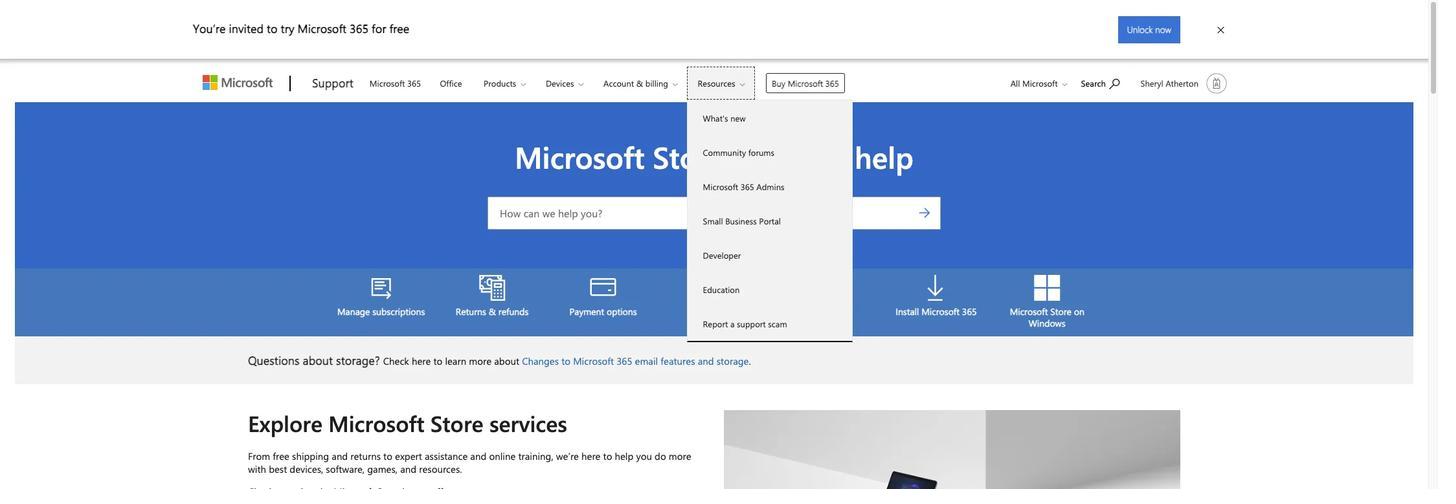 Task type: locate. For each thing, give the bounding box(es) containing it.
community
[[703, 147, 746, 158]]

2 horizontal spatial to
[[603, 450, 612, 463]]

& for refunds
[[489, 306, 496, 318]]

and left returns
[[332, 450, 348, 463]]

1 horizontal spatial billing
[[762, 137, 847, 177]]

education link
[[688, 273, 852, 307]]

do
[[655, 450, 666, 463]]

and left "online"
[[470, 450, 487, 463]]

account & billing
[[604, 78, 668, 89]]

microsoft store & billing help
[[515, 137, 914, 177]]

1 vertical spatial billing
[[762, 137, 847, 177]]

1 vertical spatial free
[[273, 450, 289, 463]]

2 horizontal spatial store
[[1051, 306, 1072, 318]]

all microsoft
[[1011, 78, 1058, 89]]

business
[[725, 216, 757, 227]]

games,
[[367, 463, 398, 476]]

1 horizontal spatial free
[[390, 20, 409, 36]]

to right here
[[603, 450, 612, 463]]

what's new link
[[688, 101, 852, 135]]

free right for
[[390, 20, 409, 36]]

order history
[[688, 306, 741, 318]]

0 horizontal spatial more
[[469, 355, 492, 368]]

returns
[[351, 450, 381, 463]]

1 vertical spatial help
[[615, 450, 634, 463]]

products button
[[473, 67, 536, 100]]

order history link
[[659, 269, 770, 325]]

install microsoft 365 link
[[881, 269, 992, 325]]

small
[[703, 216, 723, 227]]

billing right account
[[646, 78, 668, 89]]

0 horizontal spatial free
[[273, 450, 289, 463]]

free inside 'from free shipping and returns to expert assistance and online training, we're here to help you do more with best devices, software, games, and resources.'
[[273, 450, 289, 463]]

to left expert
[[383, 450, 392, 463]]

free right from
[[273, 450, 289, 463]]

billing up admins
[[762, 137, 847, 177]]

1 vertical spatial store
[[1051, 306, 1072, 318]]

sheryl atherton button
[[1133, 68, 1233, 99]]

365 inside "microsoft store & billing help" banner
[[962, 306, 977, 318]]

365
[[350, 20, 369, 36], [407, 78, 421, 89], [826, 78, 839, 89], [741, 181, 754, 192], [962, 306, 977, 318]]

on
[[1074, 306, 1085, 318]]

0 vertical spatial &
[[637, 78, 643, 89]]

small business portal link
[[688, 204, 852, 238]]

1 vertical spatial more
[[669, 450, 691, 463]]

scam
[[768, 319, 787, 330]]

more left about
[[469, 355, 492, 368]]

products
[[484, 78, 516, 89]]

store for on
[[1051, 306, 1072, 318]]

developer link
[[688, 238, 852, 273]]

microsoft 365 admins
[[703, 181, 785, 192]]

& inside "dropdown button"
[[637, 78, 643, 89]]

to left try
[[267, 20, 278, 36]]

more right do
[[669, 450, 691, 463]]

0 horizontal spatial to
[[267, 20, 278, 36]]

unlock now
[[1127, 23, 1172, 36]]

about
[[494, 355, 519, 368]]

2 vertical spatial &
[[489, 306, 496, 318]]

unlock
[[1127, 23, 1153, 36]]

store down what's
[[653, 137, 725, 177]]

community forums
[[703, 147, 775, 158]]

0 vertical spatial store
[[653, 137, 725, 177]]

support
[[737, 319, 766, 330]]

0 horizontal spatial billing
[[646, 78, 668, 89]]

check here to learn
[[383, 355, 466, 368]]

1 horizontal spatial store
[[653, 137, 725, 177]]

and right games,
[[400, 463, 417, 476]]

buy microsoft 365
[[772, 78, 839, 89]]

0 vertical spatial free
[[390, 20, 409, 36]]

search button
[[1075, 68, 1126, 97]]

0 vertical spatial help
[[855, 137, 914, 177]]

365 right install
[[962, 306, 977, 318]]

microsoft
[[298, 20, 347, 36], [370, 78, 405, 89], [788, 78, 823, 89], [1023, 78, 1058, 89], [515, 137, 645, 177], [703, 181, 738, 192], [922, 306, 960, 318], [1010, 306, 1048, 318], [329, 409, 425, 438]]

you're
[[193, 20, 226, 36]]

shipping
[[292, 450, 329, 463]]

explore microsoft store services
[[248, 409, 567, 438]]

store left on
[[1051, 306, 1072, 318]]

sheryl
[[1141, 78, 1164, 89]]

buy
[[772, 78, 786, 89]]

atherton
[[1166, 78, 1199, 89]]

store up assistance
[[431, 409, 484, 438]]

0 vertical spatial billing
[[646, 78, 668, 89]]

payment options link
[[548, 269, 659, 325]]

more inside 'from free shipping and returns to expert assistance and online training, we're here to help you do more with best devices, software, games, and resources.'
[[669, 450, 691, 463]]

search
[[1081, 78, 1106, 89]]

0 horizontal spatial help
[[615, 450, 634, 463]]

microsoft image
[[203, 75, 273, 90]]

1 horizontal spatial &
[[637, 78, 643, 89]]

1 horizontal spatial help
[[855, 137, 914, 177]]

microsoft 365
[[370, 78, 421, 89]]

microsoft 365 link
[[364, 67, 427, 98]]

None search field
[[488, 197, 941, 230]]

support
[[312, 75, 354, 91]]

questions about storage? check here to learn more about changes to microsoft 365 email features and storage .
[[248, 353, 751, 369]]

365 right buy
[[826, 78, 839, 89]]

none search field inside "microsoft store & billing help" banner
[[488, 197, 941, 230]]

365 left for
[[350, 20, 369, 36]]

subscriptions
[[373, 306, 425, 318]]

what's
[[703, 113, 728, 124]]

what's new
[[703, 113, 746, 124]]

options
[[607, 306, 637, 318]]

0 horizontal spatial &
[[489, 306, 496, 318]]

software,
[[326, 463, 365, 476]]

store for &
[[653, 137, 725, 177]]

now
[[1156, 23, 1172, 36]]

2 horizontal spatial &
[[733, 137, 754, 177]]

more
[[469, 355, 492, 368], [669, 450, 691, 463]]

install microsoft 365
[[896, 306, 977, 318]]

microsoft store & billing help banner
[[15, 102, 1414, 337]]

for
[[372, 20, 386, 36]]

to
[[267, 20, 278, 36], [383, 450, 392, 463], [603, 450, 612, 463]]

unlock now link
[[1118, 16, 1181, 43]]

resources.
[[419, 463, 462, 476]]

install
[[896, 306, 919, 318]]

&
[[637, 78, 643, 89], [733, 137, 754, 177], [489, 306, 496, 318]]

store
[[653, 137, 725, 177], [1051, 306, 1072, 318], [431, 409, 484, 438]]

report a support scam
[[703, 319, 787, 330]]

billing
[[646, 78, 668, 89], [762, 137, 847, 177]]

new
[[731, 113, 746, 124]]

0 vertical spatial more
[[469, 355, 492, 368]]

devices,
[[290, 463, 323, 476]]

help
[[855, 137, 914, 177], [615, 450, 634, 463]]

store inside the microsoft store on windows
[[1051, 306, 1072, 318]]

1 horizontal spatial more
[[669, 450, 691, 463]]

services
[[490, 409, 567, 438]]

2 vertical spatial store
[[431, 409, 484, 438]]



Task type: vqa. For each thing, say whether or not it's contained in the screenshot.
Microsoft Store link
no



Task type: describe. For each thing, give the bounding box(es) containing it.
Search search field
[[1075, 68, 1133, 97]]

you're invited to try microsoft 365 for free
[[193, 20, 409, 36]]

training,
[[518, 450, 554, 463]]

office
[[440, 78, 462, 89]]

1 horizontal spatial and
[[400, 463, 417, 476]]

0 horizontal spatial and
[[332, 450, 348, 463]]

365 left admins
[[741, 181, 754, 192]]

changes to microsoft 365 email features and storage
[[522, 355, 749, 368]]

explore
[[248, 409, 323, 438]]

microsoft store on windows
[[1010, 306, 1085, 330]]

expert
[[395, 450, 422, 463]]

from free shipping and returns to expert assistance and online training, we're here to help you do more with best devices, software, games, and resources.
[[248, 450, 691, 476]]

developer
[[703, 250, 741, 261]]

a
[[730, 319, 735, 330]]

from
[[248, 450, 270, 463]]

resources
[[698, 78, 735, 89]]

history
[[714, 306, 741, 318]]

microsoft store on windows link
[[992, 269, 1103, 337]]

microsoft inside the microsoft store on windows
[[1010, 306, 1048, 318]]

help inside banner
[[855, 137, 914, 177]]

payment options
[[570, 306, 637, 318]]

How can we help you? search field
[[488, 197, 941, 230]]

2 horizontal spatial and
[[470, 450, 487, 463]]

try
[[281, 20, 294, 36]]

0 horizontal spatial store
[[431, 409, 484, 438]]

all
[[1011, 78, 1020, 89]]

all microsoft button
[[1000, 67, 1074, 100]]

order
[[688, 306, 711, 318]]

forums
[[749, 147, 775, 158]]

returns & refunds link
[[437, 269, 548, 325]]

account & billing button
[[593, 67, 688, 100]]

here
[[582, 450, 601, 463]]

close ad image
[[1216, 24, 1227, 35]]

devices button
[[535, 67, 594, 100]]

online
[[489, 450, 516, 463]]

microsoft 365 admins link
[[688, 170, 852, 204]]

manage
[[337, 306, 370, 318]]

payment
[[570, 306, 604, 318]]

report a support scam link
[[688, 307, 852, 341]]

refunds
[[499, 306, 529, 318]]

office link
[[434, 67, 468, 98]]

photo of surface device family image
[[724, 410, 1181, 490]]

manage subscriptions
[[337, 306, 425, 318]]

1 vertical spatial &
[[733, 137, 754, 177]]

assistance
[[425, 450, 468, 463]]

sheryl atherton
[[1141, 78, 1199, 89]]

questions about storage?
[[248, 353, 380, 369]]

best
[[269, 463, 287, 476]]

billing inside banner
[[762, 137, 847, 177]]

portal
[[759, 216, 781, 227]]

microsoft inside dropdown button
[[1023, 78, 1058, 89]]

devices
[[546, 78, 574, 89]]

.
[[749, 355, 751, 368]]

we're
[[556, 450, 579, 463]]

account
[[604, 78, 634, 89]]

billing inside "dropdown button"
[[646, 78, 668, 89]]

small business portal
[[703, 216, 781, 227]]

resources button
[[687, 67, 755, 100]]

you
[[636, 450, 652, 463]]

invited
[[229, 20, 264, 36]]

admins
[[757, 181, 785, 192]]

1 horizontal spatial to
[[383, 450, 392, 463]]

windows
[[1029, 318, 1066, 330]]

returns & refunds
[[456, 306, 529, 318]]

community forums link
[[688, 135, 852, 170]]

support link
[[306, 67, 360, 102]]

buy microsoft 365 link
[[766, 73, 845, 93]]

report
[[703, 319, 728, 330]]

manage subscriptions link
[[326, 269, 437, 325]]

changes to microsoft 365 email features and storage link
[[522, 355, 749, 368]]

365 left office
[[407, 78, 421, 89]]

returns
[[456, 306, 486, 318]]

& for billing
[[637, 78, 643, 89]]

with
[[248, 463, 266, 476]]

education
[[703, 284, 740, 295]]

help inside 'from free shipping and returns to expert assistance and online training, we're here to help you do more with best devices, software, games, and resources.'
[[615, 450, 634, 463]]

more inside questions about storage? check here to learn more about changes to microsoft 365 email features and storage .
[[469, 355, 492, 368]]



